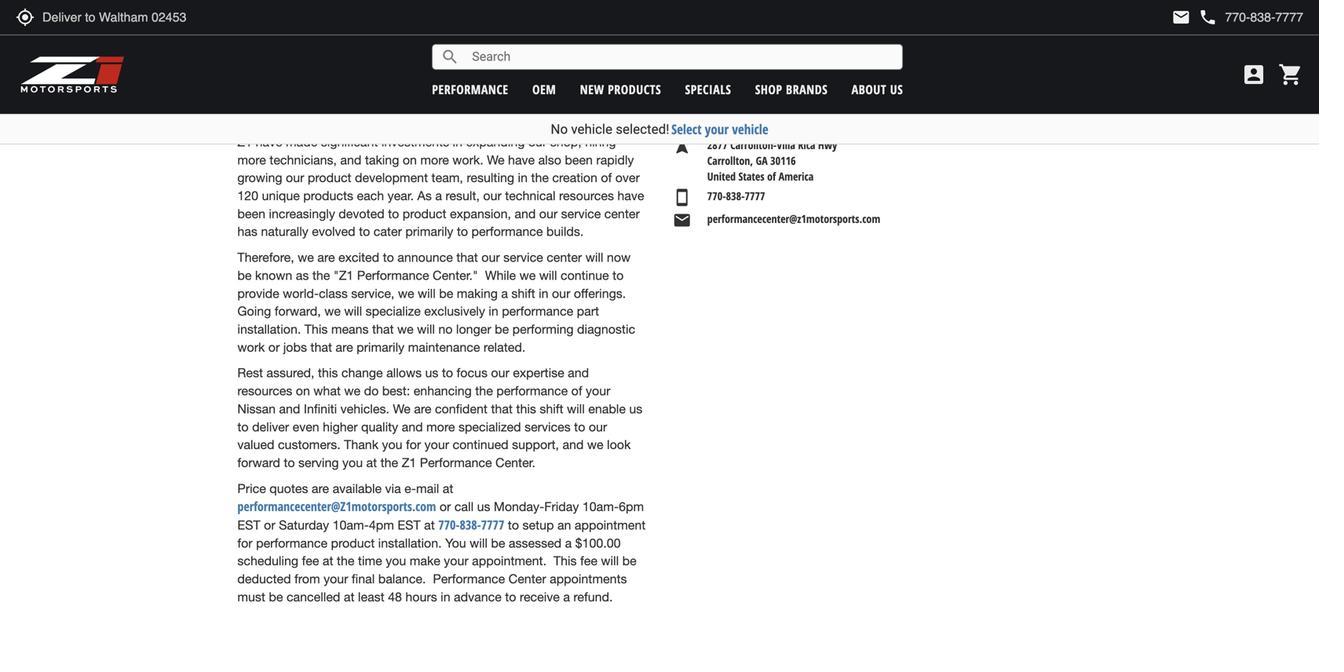Task type: describe. For each thing, give the bounding box(es) containing it.
saturday inside or call us monday-friday 10am-6pm est or saturday 10am-4pm est at
[[279, 518, 329, 532]]

you inside 'to setup an appointment for performance product installation. you will be assessed a $100.00 scheduling fee at the time you make your appointment.  this fee will be deducted from your final balance.  performance center appointments must be cancelled at least 48 hours in advance to receive a refund.'
[[386, 554, 406, 568]]

receive
[[520, 590, 560, 604]]

confident
[[435, 402, 488, 416]]

therefore,
[[237, 250, 294, 265]]

1 vertical spatial you
[[342, 455, 363, 470]]

2 horizontal spatial est
[[1054, 23, 1074, 36]]

you
[[445, 536, 466, 550]]

we left do at the bottom of the page
[[344, 384, 361, 398]]

best:
[[382, 384, 410, 398]]

our
[[341, 37, 362, 52]]

take
[[294, 19, 318, 34]]

sales,
[[563, 117, 596, 131]]

1 horizontal spatial est
[[398, 518, 421, 532]]

be down deducted
[[269, 590, 283, 604]]

1 vertical spatial 770-838-7777
[[438, 516, 504, 533]]

shop brands
[[755, 81, 828, 98]]

has down contributors
[[315, 91, 335, 105]]

resources inside rest assured, this change allows us to focus our expertise and resources on what we do best: enhancing the performance of your nissan and infiniti vehicles. we are confident that this shift will enable us to deliver even higher quality and more specialized services to our valued customers. thank you for your continued support, and we look forward to serving you at the z1 performance center.
[[237, 384, 292, 398]]

new
[[580, 81, 604, 98]]

the up dedication
[[402, 19, 420, 34]]

price quotes are available via e-mail at performancecenter@z1motorsports.com
[[237, 481, 453, 515]]

has up operations at the top left
[[499, 73, 519, 87]]

being
[[367, 19, 398, 34]]

vehicles.
[[341, 402, 389, 416]]

work.
[[453, 153, 483, 167]]

the inside unlike others who have shifted their focus solely to online sales, we at z1 have made significant investments in expanding our shop, hiring more technicians, and taking on more work. we have also been rapidly growing our product development team, resulting in the creation of over 120 unique products each year. as a result, our technical resources have been increasingly devoted to product expansion, and our service center has naturally evolved to cater primarily to performance builds.
[[531, 171, 549, 185]]

to down expansion,
[[457, 224, 468, 239]]

carrollton-
[[730, 138, 777, 153]]

installation. inside therefore, we are excited to announce that our service center will now be known as the "z1 performance center."  while we will continue to provide world-class service, we will be making a shift in our offerings. going forward, we will specialize exclusively in performance part installation. this means that we will no longer be performing diagnostic work or jobs that are primarily maintenance related.
[[237, 322, 301, 336]]

1 horizontal spatial mail
[[1172, 8, 1191, 27]]

performance inside rest assured, this change allows us to focus our expertise and resources on what we do best: enhancing the performance of your nissan and infiniti vehicles. we are confident that this shift will enable us to deliver even higher quality and more specialized services to our valued customers. thank you for your continued support, and we look forward to serving you at the z1 performance center.
[[496, 384, 568, 398]]

30116
[[770, 153, 796, 168]]

performancecenter@z1motorsports.com
[[707, 211, 880, 226]]

we inside at z1, we take pride in being the global leader in nissan and infiniti parts and performance. our dedication to these brands for over 20 years has allowed us to establish our expertise and earn this prestigious title. one of the key contributors to our knowledge base has been our service center, which has been at the core of our operations since the beginning.
[[275, 19, 291, 34]]

naturally
[[261, 224, 308, 239]]

performance link
[[432, 81, 509, 98]]

motorsports
[[693, 118, 746, 133]]

9am - 6pm est
[[995, 23, 1074, 36]]

to right solely
[[512, 117, 523, 131]]

new products link
[[580, 81, 661, 98]]

will left no
[[417, 322, 435, 336]]

0 vertical spatial saturday
[[681, 42, 725, 55]]

to left "setup"
[[508, 518, 519, 532]]

will left "continue"
[[539, 268, 557, 283]]

quotes
[[270, 481, 308, 496]]

this inside therefore, we are excited to announce that our service center will now be known as the "z1 performance center."  while we will continue to provide world-class service, we will be making a shift in our offerings. going forward, we will specialize exclusively in performance part installation. this means that we will no longer be performing diagnostic work or jobs that are primarily maintenance related.
[[304, 322, 328, 336]]

primarily inside unlike others who have shifted their focus solely to online sales, we at z1 have made significant investments in expanding our shop, hiring more technicians, and taking on more work. we have also been rapidly growing our product development team, resulting in the creation of over 120 unique products each year. as a result, our technical resources have been increasingly devoted to product expansion, and our service center has naturally evolved to cater primarily to performance builds.
[[405, 224, 453, 239]]

z1 motorsports logo image
[[20, 55, 125, 94]]

customers.
[[278, 437, 341, 452]]

services
[[525, 420, 571, 434]]

in up performing
[[539, 286, 549, 301]]

related.
[[484, 340, 526, 354]]

1 vertical spatial 770-838-7777 link
[[438, 516, 504, 533]]

to down the global
[[428, 37, 439, 52]]

exclusively
[[424, 304, 485, 319]]

we inside unlike others who have shifted their focus solely to online sales, we at z1 have made significant investments in expanding our shop, hiring more technicians, and taking on more work. we have also been rapidly growing our product development team, resulting in the creation of over 120 unique products each year. as a result, our technical resources have been increasingly devoted to product expansion, and our service center has naturally evolved to cater primarily to performance builds.
[[487, 153, 505, 167]]

$100.00
[[575, 536, 621, 550]]

who
[[315, 117, 338, 131]]

assured,
[[267, 366, 314, 380]]

mail phone
[[1172, 8, 1217, 27]]

have down unlike
[[256, 135, 282, 149]]

one
[[615, 55, 638, 70]]

0 vertical spatial 770-
[[707, 189, 726, 204]]

to up cater
[[388, 206, 399, 221]]

1 vertical spatial or
[[440, 500, 451, 514]]

performance.
[[262, 37, 338, 52]]

we up as
[[298, 250, 314, 265]]

primarily inside therefore, we are excited to announce that our service center will now be known as the "z1 performance center."  while we will continue to provide world-class service, we will be making a shift in our offerings. going forward, we will specialize exclusively in performance part installation. this means that we will no longer be performing diagnostic work or jobs that are primarily maintenance related.
[[357, 340, 405, 354]]

of inside rest assured, this change allows us to focus our expertise and resources on what we do best: enhancing the performance of your nissan and infiniti vehicles. we are confident that this shift will enable us to deliver even higher quality and more specialized services to our valued customers. thank you for your continued support, and we look forward to serving you at the z1 performance center.
[[571, 384, 582, 398]]

the up confident
[[475, 384, 493, 398]]

0 vertical spatial 7777
[[745, 189, 765, 204]]

quality
[[361, 420, 398, 434]]

account_box
[[1241, 62, 1267, 87]]

are down means
[[336, 340, 353, 354]]

allows
[[386, 366, 422, 380]]

service inside therefore, we are excited to announce that our service center will now be known as the "z1 performance center."  while we will continue to provide world-class service, we will be making a shift in our offerings. going forward, we will specialize exclusively in performance part installation. this means that we will no longer be performing diagnostic work or jobs that are primarily maintenance related.
[[503, 250, 543, 265]]

enable
[[588, 402, 626, 416]]

0 horizontal spatial 770-
[[438, 516, 460, 533]]

your left final
[[324, 572, 348, 586]]

service,
[[351, 286, 394, 301]]

be down the appointment in the bottom of the page
[[622, 554, 637, 568]]

and down at
[[237, 37, 259, 52]]

2877 carrollton-villa rica hwy carrollton, ga 30116 united states of america
[[707, 138, 837, 184]]

rest
[[237, 366, 263, 380]]

operations
[[470, 91, 529, 105]]

brands inside at z1, we take pride in being the global leader in nissan and infiniti parts and performance. our dedication to these brands for over 20 years has allowed us to establish our expertise and earn this prestigious title. one of the key contributors to our knowledge base has been our service center, which has been at the core of our operations since the beginning.
[[477, 37, 516, 52]]

the up via
[[381, 455, 398, 470]]

and up enable
[[568, 366, 589, 380]]

over inside at z1, we take pride in being the global leader in nissan and infiniti parts and performance. our dedication to these brands for over 20 years has allowed us to establish our expertise and earn this prestigious title. one of the key contributors to our knowledge base has been our service center, which has been at the core of our operations since the beginning.
[[538, 37, 562, 52]]

have up significant
[[342, 117, 369, 131]]

1 vertical spatial 7777
[[481, 516, 504, 533]]

carrollton,
[[707, 153, 753, 168]]

global
[[423, 19, 457, 34]]

we down 'class'
[[324, 304, 341, 319]]

now
[[607, 250, 631, 265]]

120
[[237, 188, 258, 203]]

performance down the earn in the top of the page
[[432, 81, 509, 98]]

focus inside unlike others who have shifted their focus solely to online sales, we at z1 have made significant investments in expanding our shop, hiring more technicians, and taking on more work. we have also been rapidly growing our product development team, resulting in the creation of over 120 unique products each year. as a result, our technical resources have been increasingly devoted to product expansion, and our service center has naturally evolved to cater primarily to performance builds.
[[442, 117, 473, 131]]

setup
[[523, 518, 554, 532]]

the up sales,
[[566, 91, 584, 105]]

and up 20
[[554, 19, 575, 34]]

in up our
[[354, 19, 364, 34]]

1 fee from the left
[[302, 554, 319, 568]]

your down confident
[[425, 437, 449, 452]]

center
[[509, 572, 546, 586]]

will up means
[[344, 304, 362, 319]]

shift inside therefore, we are excited to announce that our service center will now be known as the "z1 performance center."  while we will continue to provide world-class service, we will be making a shift in our offerings. going forward, we will specialize exclusively in performance part installation. this means that we will no longer be performing diagnostic work or jobs that are primarily maintenance related.
[[512, 286, 535, 301]]

we left look
[[587, 437, 604, 452]]

an
[[557, 518, 571, 532]]

we right while
[[519, 268, 536, 283]]

a down an
[[565, 536, 572, 550]]

and down significant
[[340, 153, 362, 167]]

title.
[[588, 55, 611, 70]]

prestigious
[[522, 55, 584, 70]]

we inside rest assured, this change allows us to focus our expertise and resources on what we do best: enhancing the performance of your nissan and infiniti vehicles. we are confident that this shift will enable us to deliver even higher quality and more specialized services to our valued customers. thank you for your continued support, and we look forward to serving you at the z1 performance center.
[[393, 402, 411, 416]]

at inside rest assured, this change allows us to focus our expertise and resources on what we do best: enhancing the performance of your nissan and infiniti vehicles. we are confident that this shift will enable us to deliver even higher quality and more specialized services to our valued customers. thank you for your continued support, and we look forward to serving you at the z1 performance center.
[[366, 455, 377, 470]]

1 vertical spatial this
[[318, 366, 338, 380]]

at up cancelled
[[323, 554, 333, 568]]

since
[[533, 91, 563, 105]]

as
[[417, 188, 432, 203]]

that up making
[[456, 250, 478, 265]]

also
[[538, 153, 561, 167]]

be up the related.
[[495, 322, 509, 336]]

have down rapidly on the top left
[[618, 188, 644, 203]]

48
[[388, 590, 402, 604]]

6pm
[[1028, 23, 1051, 36]]

your down you
[[444, 554, 469, 568]]

shop
[[755, 81, 783, 98]]

and right "quality" at the left of the page
[[402, 420, 423, 434]]

thank
[[344, 437, 378, 452]]

price
[[237, 481, 266, 496]]

monday-friday
[[681, 23, 755, 36]]

technical
[[505, 188, 556, 203]]

0 vertical spatial product
[[308, 171, 351, 185]]

unlike
[[237, 117, 272, 131]]

which
[[279, 91, 312, 105]]

smartphone
[[673, 188, 692, 207]]

to down now at the top left
[[613, 268, 624, 283]]

base
[[469, 73, 496, 87]]

in right leader
[[499, 19, 509, 34]]

monday- inside or call us monday-friday 10am-6pm est or saturday 10am-4pm est at
[[494, 500, 544, 514]]

2 vertical spatial this
[[516, 402, 536, 416]]

been down 120
[[237, 206, 265, 221]]

builds.
[[546, 224, 584, 239]]

1 horizontal spatial friday
[[725, 23, 755, 36]]

a inside unlike others who have shifted their focus solely to online sales, we at z1 have made significant investments in expanding our shop, hiring more technicians, and taking on more work. we have also been rapidly growing our product development team, resulting in the creation of over 120 unique products each year. as a result, our technical resources have been increasingly devoted to product expansion, and our service center has naturally evolved to cater primarily to performance builds.
[[435, 188, 442, 203]]

earn
[[471, 55, 495, 70]]

are inside rest assured, this change allows us to focus our expertise and resources on what we do best: enhancing the performance of your nissan and infiniti vehicles. we are confident that this shift will enable us to deliver even higher quality and more specialized services to our valued customers. thank you for your continued support, and we look forward to serving you at the z1 performance center.
[[414, 402, 432, 416]]

to up enhancing
[[442, 366, 453, 380]]

rapidly
[[596, 153, 634, 167]]

at inside or call us monday-friday 10am-6pm est or saturday 10am-4pm est at
[[424, 518, 435, 532]]

the inside therefore, we are excited to announce that our service center will now be known as the "z1 performance center."  while we will continue to provide world-class service, we will be making a shift in our offerings. going forward, we will specialize exclusively in performance part installation. this means that we will no longer be performing diagnostic work or jobs that are primarily maintenance related.
[[312, 268, 330, 283]]

to up valued
[[237, 420, 249, 434]]

solely
[[476, 117, 508, 131]]

team,
[[432, 171, 463, 185]]

and down the 'these' at the top left
[[446, 55, 467, 70]]

be up provide
[[237, 268, 252, 283]]

about us
[[852, 81, 903, 98]]

0 vertical spatial you
[[382, 437, 402, 452]]

creation
[[552, 171, 597, 185]]

that down specialize
[[372, 322, 394, 336]]

significant
[[321, 135, 378, 149]]

on inside unlike others who have shifted their focus solely to online sales, we at z1 have made significant investments in expanding our shop, hiring more technicians, and taking on more work. we have also been rapidly growing our product development team, resulting in the creation of over 120 unique products each year. as a result, our technical resources have been increasingly devoted to product expansion, and our service center has naturally evolved to cater primarily to performance builds.
[[403, 153, 417, 167]]

us right enable
[[629, 402, 643, 416]]

this inside at z1, we take pride in being the global leader in nissan and infiniti parts and performance. our dedication to these brands for over 20 years has allowed us to establish our expertise and earn this prestigious title. one of the key contributors to our knowledge base has been our service center, which has been at the core of our operations since the beginning.
[[499, 55, 519, 70]]

core
[[405, 91, 430, 105]]

time
[[358, 554, 382, 568]]

e-
[[405, 481, 416, 496]]

to down devoted
[[359, 224, 370, 239]]

of up center,
[[237, 73, 248, 87]]

look
[[607, 437, 631, 452]]

will down the '$100.00'
[[601, 554, 619, 568]]

at inside price quotes are available via e-mail at performancecenter@z1motorsports.com
[[443, 481, 453, 496]]

key
[[273, 73, 293, 87]]

over inside unlike others who have shifted their focus solely to online sales, we at z1 have made significant investments in expanding our shop, hiring more technicians, and taking on more work. we have also been rapidly growing our product development team, resulting in the creation of over 120 unique products each year. as a result, our technical resources have been increasingly devoted to product expansion, and our service center has naturally evolved to cater primarily to performance builds.
[[615, 171, 640, 185]]

"z1
[[334, 268, 354, 283]]

to right the services
[[574, 420, 585, 434]]

call
[[455, 500, 474, 514]]

to down performance. at top left
[[301, 55, 312, 70]]

been up creation
[[565, 153, 593, 167]]

been up since
[[523, 73, 551, 87]]

your up enable
[[586, 384, 610, 398]]

each
[[357, 188, 384, 203]]

the left core
[[384, 91, 402, 105]]

america
[[779, 169, 814, 184]]

will right you
[[470, 536, 488, 550]]

parts
[[615, 19, 645, 34]]

resulting
[[467, 171, 514, 185]]

making
[[457, 286, 498, 301]]

in up work.
[[453, 135, 463, 149]]



Task type: vqa. For each thing, say whether or not it's contained in the screenshot.
the top spring
no



Task type: locate. For each thing, give the bounding box(es) containing it.
you right time
[[386, 554, 406, 568]]

while
[[485, 268, 516, 283]]

deducted
[[237, 572, 291, 586]]

united
[[707, 169, 736, 184]]

in down making
[[489, 304, 498, 319]]

0 vertical spatial for
[[519, 37, 534, 52]]

over up prestigious
[[538, 37, 562, 52]]

0 horizontal spatial 770-838-7777
[[438, 516, 504, 533]]

infiniti inside at z1, we take pride in being the global leader in nissan and infiniti parts and performance. our dedication to these brands for over 20 years has allowed us to establish our expertise and earn this prestigious title. one of the key contributors to our knowledge base has been our service center, which has been at the core of our operations since the beginning.
[[579, 19, 612, 34]]

on inside rest assured, this change allows us to focus our expertise and resources on what we do best: enhancing the performance of your nissan and infiniti vehicles. we are confident that this shift will enable us to deliver even higher quality and more specialized services to our valued customers. thank you for your continued support, and we look forward to serving you at the z1 performance center.
[[296, 384, 310, 398]]

z1 inside rest assured, this change allows us to focus our expertise and resources on what we do best: enhancing the performance of your nissan and infiniti vehicles. we are confident that this shift will enable us to deliver even higher quality and more specialized services to our valued customers. thank you for your continued support, and we look forward to serving you at the z1 performance center.
[[402, 455, 416, 470]]

resources inside unlike others who have shifted their focus solely to online sales, we at z1 have made significant investments in expanding our shop, hiring more technicians, and taking on more work. we have also been rapidly growing our product development team, resulting in the creation of over 120 unique products each year. as a result, our technical resources have been increasingly devoted to product expansion, and our service center has naturally evolved to cater primarily to performance builds.
[[559, 188, 614, 203]]

1 vertical spatial product
[[403, 206, 446, 221]]

we down best:
[[393, 402, 411, 416]]

1 vertical spatial friday
[[544, 500, 579, 514]]

2 vertical spatial or
[[264, 518, 275, 532]]

1 horizontal spatial for
[[406, 437, 421, 452]]

1 horizontal spatial products
[[608, 81, 661, 98]]

1 vertical spatial on
[[296, 384, 310, 398]]

or inside therefore, we are excited to announce that our service center will now be known as the "z1 performance center."  while we will continue to provide world-class service, we will be making a shift in our offerings. going forward, we will specialize exclusively in performance part installation. this means that we will no longer be performing diagnostic work or jobs that are primarily maintenance related.
[[268, 340, 280, 354]]

2 vertical spatial product
[[331, 536, 375, 550]]

shop brands link
[[755, 81, 828, 98]]

performance inside unlike others who have shifted their focus solely to online sales, we at z1 have made significant investments in expanding our shop, hiring more technicians, and taking on more work. we have also been rapidly growing our product development team, resulting in the creation of over 120 unique products each year. as a result, our technical resources have been increasingly devoted to product expansion, and our service center has naturally evolved to cater primarily to performance builds.
[[472, 224, 543, 239]]

to down cater
[[383, 250, 394, 265]]

0 vertical spatial over
[[538, 37, 562, 52]]

0 horizontal spatial over
[[538, 37, 562, 52]]

are
[[317, 250, 335, 265], [336, 340, 353, 354], [414, 402, 432, 416], [312, 481, 329, 496]]

will up "continue"
[[586, 250, 603, 265]]

770- up you
[[438, 516, 460, 533]]

expertise up the knowledge
[[391, 55, 442, 70]]

1 vertical spatial performance
[[420, 455, 492, 470]]

to up the quotes
[[284, 455, 295, 470]]

email
[[673, 211, 692, 230]]

a right as
[[435, 188, 442, 203]]

monday- up the saturday sunday
[[681, 23, 725, 36]]

product inside 'to setup an appointment for performance product installation. you will be assessed a $100.00 scheduling fee at the time you make your appointment.  this fee will be deducted from your final balance.  performance center appointments must be cancelled at least 48 hours in advance to receive a refund.'
[[331, 536, 375, 550]]

0 horizontal spatial primarily
[[357, 340, 405, 354]]

nissan inside rest assured, this change allows us to focus our expertise and resources on what we do best: enhancing the performance of your nissan and infiniti vehicles. we are confident that this shift will enable us to deliver even higher quality and more specialized services to our valued customers. thank you for your continued support, and we look forward to serving you at the z1 performance center.
[[237, 402, 276, 416]]

us
[[890, 81, 903, 98]]

devoted
[[339, 206, 385, 221]]

from
[[294, 572, 320, 586]]

7777
[[745, 189, 765, 204], [481, 516, 504, 533]]

at left least
[[344, 590, 355, 604]]

0 horizontal spatial vehicle
[[571, 121, 613, 137]]

rica
[[798, 138, 815, 153]]

770-
[[707, 189, 726, 204], [438, 516, 460, 533]]

be left assessed
[[491, 536, 505, 550]]

mail inside price quotes are available via e-mail at performancecenter@z1motorsports.com
[[416, 481, 439, 496]]

at inside at z1, we take pride in being the global leader in nissan and infiniti parts and performance. our dedication to these brands for over 20 years has allowed us to establish our expertise and earn this prestigious title. one of the key contributors to our knowledge base has been our service center, which has been at the core of our operations since the beginning.
[[370, 91, 381, 105]]

villa
[[777, 138, 795, 153]]

10am- down performancecenter@z1motorsports.com link
[[333, 518, 369, 532]]

est down price
[[237, 518, 260, 532]]

performance inside therefore, we are excited to announce that our service center will now be known as the "z1 performance center."  while we will continue to provide world-class service, we will be making a shift in our offerings. going forward, we will specialize exclusively in performance part installation. this means that we will no longer be performing diagnostic work or jobs that are primarily maintenance related.
[[357, 268, 429, 283]]

expansion,
[[450, 206, 511, 221]]

0 horizontal spatial for
[[237, 536, 253, 550]]

1 vertical spatial saturday
[[279, 518, 329, 532]]

make
[[410, 554, 440, 568]]

you
[[382, 437, 402, 452], [342, 455, 363, 470], [386, 554, 406, 568]]

z1 inside unlike others who have shifted their focus solely to online sales, we at z1 have made significant investments in expanding our shop, hiring more technicians, and taking on more work. we have also been rapidly growing our product development team, resulting in the creation of over 120 unique products each year. as a result, our technical resources have been increasingly devoted to product expansion, and our service center has naturally evolved to cater primarily to performance builds.
[[237, 135, 252, 149]]

focus right their
[[442, 117, 473, 131]]

more inside rest assured, this change allows us to focus our expertise and resources on what we do best: enhancing the performance of your nissan and infiniti vehicles. we are confident that this shift will enable us to deliver even higher quality and more specialized services to our valued customers. thank you for your continued support, and we look forward to serving you at the z1 performance center.
[[426, 420, 455, 434]]

this right the earn in the top of the page
[[499, 55, 519, 70]]

no
[[551, 121, 568, 137]]

est right 6pm
[[1054, 23, 1074, 36]]

expertise inside at z1, we take pride in being the global leader in nissan and infiniti parts and performance. our dedication to these brands for over 20 years has allowed us to establish our expertise and earn this prestigious title. one of the key contributors to our knowledge base has been our service center, which has been at the core of our operations since the beginning.
[[391, 55, 442, 70]]

that inside rest assured, this change allows us to focus our expertise and resources on what we do best: enhancing the performance of your nissan and infiniti vehicles. we are confident that this shift will enable us to deliver even higher quality and more specialized services to our valued customers. thank you for your continued support, and we look forward to serving you at the z1 performance center.
[[491, 402, 513, 416]]

focus up enhancing
[[457, 366, 488, 380]]

performancecenter@z1motorsports.com link
[[237, 498, 436, 515]]

on
[[403, 153, 417, 167], [296, 384, 310, 398]]

1 horizontal spatial shift
[[540, 402, 563, 416]]

on down the investments
[[403, 153, 417, 167]]

establish
[[316, 55, 366, 70]]

of inside 2877 carrollton-villa rica hwy carrollton, ga 30116 united states of america
[[767, 169, 776, 184]]

0 vertical spatial 770-838-7777 link
[[699, 188, 773, 207]]

0 vertical spatial mail
[[1172, 8, 1191, 27]]

diagnostic
[[577, 322, 635, 336]]

1 vertical spatial service
[[561, 206, 601, 221]]

7777 left "setup"
[[481, 516, 504, 533]]

center inside therefore, we are excited to announce that our service center will now be known as the "z1 performance center."  while we will continue to provide world-class service, we will be making a shift in our offerings. going forward, we will specialize exclusively in performance part installation. this means that we will no longer be performing diagnostic work or jobs that are primarily maintenance related.
[[547, 250, 582, 265]]

0 horizontal spatial resources
[[237, 384, 292, 398]]

1 vertical spatial we
[[393, 402, 411, 416]]

more down confident
[[426, 420, 455, 434]]

of down diagnostic
[[571, 384, 582, 398]]

1 vertical spatial z1
[[237, 135, 252, 149]]

saturday down performancecenter@z1motorsports.com link
[[279, 518, 329, 532]]

installation. up make
[[378, 536, 442, 550]]

navigation
[[673, 137, 692, 156]]

1 horizontal spatial this
[[554, 554, 577, 568]]

1 vertical spatial shift
[[540, 402, 563, 416]]

Search search field
[[460, 45, 902, 69]]

770-838-7777 down call
[[438, 516, 504, 533]]

9am
[[995, 23, 1017, 36]]

support,
[[512, 437, 559, 452]]

0 vertical spatial 10am-
[[583, 500, 619, 514]]

that up specialized
[[491, 402, 513, 416]]

1 vertical spatial for
[[406, 437, 421, 452]]

1 vertical spatial brands
[[786, 81, 828, 98]]

account_box link
[[1238, 62, 1271, 87]]

more
[[237, 153, 266, 167], [420, 153, 449, 167], [426, 420, 455, 434]]

0 horizontal spatial installation.
[[237, 322, 301, 336]]

0 vertical spatial this
[[499, 55, 519, 70]]

at down beginning.
[[619, 117, 630, 131]]

0 vertical spatial nissan
[[512, 19, 550, 34]]

service inside unlike others who have shifted their focus solely to online sales, we at z1 have made significant investments in expanding our shop, hiring more technicians, and taking on more work. we have also been rapidly growing our product development team, resulting in the creation of over 120 unique products each year. as a result, our technical resources have been increasingly devoted to product expansion, and our service center has naturally evolved to cater primarily to performance builds.
[[561, 206, 601, 221]]

1 vertical spatial installation.
[[378, 536, 442, 550]]

0 horizontal spatial saturday
[[279, 518, 329, 532]]

serving
[[298, 455, 339, 470]]

0 vertical spatial 838-
[[726, 189, 745, 204]]

1 horizontal spatial nissan
[[512, 19, 550, 34]]

1 vertical spatial this
[[554, 554, 577, 568]]

mail left phone on the top right of the page
[[1172, 8, 1191, 27]]

that right jobs at the left bottom of page
[[310, 340, 332, 354]]

beginning.
[[587, 91, 646, 105]]

at
[[370, 91, 381, 105], [619, 117, 630, 131], [366, 455, 377, 470], [443, 481, 453, 496], [424, 518, 435, 532], [323, 554, 333, 568], [344, 590, 355, 604]]

shop,
[[550, 135, 582, 149]]

1 horizontal spatial primarily
[[405, 224, 453, 239]]

friday inside or call us monday-friday 10am-6pm est or saturday 10am-4pm est at
[[544, 500, 579, 514]]

will inside rest assured, this change allows us to focus our expertise and resources on what we do best: enhancing the performance of your nissan and infiniti vehicles. we are confident that this shift will enable us to deliver even higher quality and more specialized services to our valued customers. thank you for your continued support, and we look forward to serving you at the z1 performance center.
[[567, 402, 585, 416]]

1 horizontal spatial z1
[[402, 455, 416, 470]]

2 fee from the left
[[580, 554, 598, 568]]

your right select
[[705, 120, 729, 138]]

a left refund.
[[563, 590, 570, 604]]

0 vertical spatial on
[[403, 153, 417, 167]]

infiniti inside rest assured, this change allows us to focus our expertise and resources on what we do best: enhancing the performance of your nissan and infiniti vehicles. we are confident that this shift will enable us to deliver even higher quality and more specialized services to our valued customers. thank you for your continued support, and we look forward to serving you at the z1 performance center.
[[304, 402, 337, 416]]

1 horizontal spatial 838-
[[726, 189, 745, 204]]

us up key
[[284, 55, 297, 70]]

0 vertical spatial 770-838-7777
[[707, 189, 765, 204]]

fee up from
[[302, 554, 319, 568]]

shopping_cart link
[[1274, 62, 1304, 87]]

advance
[[454, 590, 502, 604]]

and down the services
[[563, 437, 584, 452]]

1 horizontal spatial monday-
[[681, 23, 725, 36]]

0 vertical spatial performance
[[357, 268, 429, 283]]

1 vertical spatial nissan
[[237, 402, 276, 416]]

even
[[293, 420, 319, 434]]

at up 'shifted'
[[370, 91, 381, 105]]

contributors
[[296, 73, 364, 87]]

forward,
[[275, 304, 321, 319]]

scheduling
[[237, 554, 298, 568]]

838- down call
[[460, 516, 481, 533]]

838- for top 770-838-7777 link
[[726, 189, 745, 204]]

select your vehicle link
[[671, 120, 768, 138]]

1 vertical spatial infiniti
[[304, 402, 337, 416]]

mail link
[[1172, 8, 1191, 27]]

for inside rest assured, this change allows us to focus our expertise and resources on what we do best: enhancing the performance of your nissan and infiniti vehicles. we are confident that this shift will enable us to deliver even higher quality and more specialized services to our valued customers. thank you for your continued support, and we look forward to serving you at the z1 performance center.
[[406, 437, 421, 452]]

838- down the united
[[726, 189, 745, 204]]

we inside unlike others who have shifted their focus solely to online sales, we at z1 have made significant investments in expanding our shop, hiring more technicians, and taking on more work. we have also been rapidly growing our product development team, resulting in the creation of over 120 unique products each year. as a result, our technical resources have been increasingly devoted to product expansion, and our service center has naturally evolved to cater primarily to performance builds.
[[599, 117, 616, 131]]

nissan inside at z1, we take pride in being the global leader in nissan and infiniti parts and performance. our dedication to these brands for over 20 years has allowed us to establish our expertise and earn this prestigious title. one of the key contributors to our knowledge base has been our service center, which has been at the core of our operations since the beginning.
[[512, 19, 550, 34]]

do
[[364, 384, 379, 398]]

enhancing
[[414, 384, 472, 398]]

unlike others who have shifted their focus solely to online sales, we at z1 have made significant investments in expanding our shop, hiring more technicians, and taking on more work. we have also been rapidly growing our product development team, resulting in the creation of over 120 unique products each year. as a result, our technical resources have been increasingly devoted to product expansion, and our service center has naturally evolved to cater primarily to performance builds.
[[237, 117, 644, 239]]

1 horizontal spatial over
[[615, 171, 640, 185]]

and down technical
[[515, 206, 536, 221]]

center inside unlike others who have shifted their focus solely to online sales, we at z1 have made significant investments in expanding our shop, hiring more technicians, and taking on more work. we have also been rapidly growing our product development team, resulting in the creation of over 120 unique products each year. as a result, our technical resources have been increasingly devoted to product expansion, and our service center has naturally evolved to cater primarily to performance builds.
[[604, 206, 640, 221]]

0 horizontal spatial shift
[[512, 286, 535, 301]]

this up 'appointments'
[[554, 554, 577, 568]]

1 horizontal spatial on
[[403, 153, 417, 167]]

2 vertical spatial z1
[[402, 455, 416, 470]]

and up even
[[279, 402, 300, 416]]

2 horizontal spatial for
[[519, 37, 534, 52]]

will up exclusively
[[418, 286, 436, 301]]

this up 'what'
[[318, 366, 338, 380]]

this inside 'to setup an appointment for performance product installation. you will be assessed a $100.00 scheduling fee at the time you make your appointment.  this fee will be deducted from your final balance.  performance center appointments must be cancelled at least 48 hours in advance to receive a refund.'
[[554, 554, 577, 568]]

performance
[[432, 81, 509, 98], [472, 224, 543, 239], [502, 304, 573, 319], [496, 384, 568, 398], [256, 536, 328, 550]]

what
[[314, 384, 341, 398]]

the down allowed
[[252, 73, 270, 87]]

infiniti down 'what'
[[304, 402, 337, 416]]

excited
[[338, 250, 379, 265]]

performance inside 'to setup an appointment for performance product installation. you will be assessed a $100.00 scheduling fee at the time you make your appointment.  this fee will be deducted from your final balance.  performance center appointments must be cancelled at least 48 hours in advance to receive a refund.'
[[433, 572, 505, 586]]

has up one
[[617, 37, 637, 52]]

we down specialize
[[397, 322, 414, 336]]

be up exclusively
[[439, 286, 453, 301]]

to down center at the left of page
[[505, 590, 516, 604]]

specialize
[[366, 304, 421, 319]]

have left "also"
[[508, 153, 535, 167]]

appointment
[[575, 518, 646, 532]]

1 horizontal spatial center
[[604, 206, 640, 221]]

for inside at z1, we take pride in being the global leader in nissan and infiniti parts and performance. our dedication to these brands for over 20 years has allowed us to establish our expertise and earn this prestigious title. one of the key contributors to our knowledge base has been our service center, which has been at the core of our operations since the beginning.
[[519, 37, 534, 52]]

us inside or call us monday-friday 10am-6pm est or saturday 10am-4pm est at
[[477, 500, 490, 514]]

0 vertical spatial z1
[[681, 118, 690, 133]]

0 horizontal spatial products
[[303, 188, 353, 203]]

in up technical
[[518, 171, 528, 185]]

select
[[671, 120, 702, 138]]

more up team,
[[420, 153, 449, 167]]

performance inside therefore, we are excited to announce that our service center will now be known as the "z1 performance center."  while we will continue to provide world-class service, we will be making a shift in our offerings. going forward, we will specialize exclusively in performance part installation. this means that we will no longer be performing diagnostic work or jobs that are primarily maintenance related.
[[502, 304, 573, 319]]

10am- up the appointment in the bottom of the page
[[583, 500, 619, 514]]

at inside unlike others who have shifted their focus solely to online sales, we at z1 have made significant investments in expanding our shop, hiring more technicians, and taking on more work. we have also been rapidly growing our product development team, resulting in the creation of over 120 unique products each year. as a result, our technical resources have been increasingly devoted to product expansion, and our service center has naturally evolved to cater primarily to performance builds.
[[619, 117, 630, 131]]

1 vertical spatial center
[[547, 250, 582, 265]]

1 vertical spatial monday-
[[494, 500, 544, 514]]

z1
[[681, 118, 690, 133], [237, 135, 252, 149], [402, 455, 416, 470]]

has
[[617, 37, 637, 52], [499, 73, 519, 87], [315, 91, 335, 105], [237, 224, 257, 239]]

0 vertical spatial shift
[[512, 286, 535, 301]]

more up growing
[[237, 153, 266, 167]]

assessed
[[509, 536, 562, 550]]

continue
[[561, 268, 609, 283]]

1 horizontal spatial brands
[[786, 81, 828, 98]]

will left enable
[[567, 402, 585, 416]]

specialized
[[459, 420, 521, 434]]

focus
[[442, 117, 473, 131], [457, 366, 488, 380]]

0 horizontal spatial infiniti
[[304, 402, 337, 416]]

0 horizontal spatial 838-
[[460, 516, 481, 533]]

0 horizontal spatial 7777
[[481, 516, 504, 533]]

7777 down states
[[745, 189, 765, 204]]

1 horizontal spatial 770-838-7777
[[707, 189, 765, 204]]

we up hiring
[[599, 117, 616, 131]]

us inside at z1, we take pride in being the global leader in nissan and infiniti parts and performance. our dedication to these brands for over 20 years has allowed us to establish our expertise and earn this prestigious title. one of the key contributors to our knowledge base has been our service center, which has been at the core of our operations since the beginning.
[[284, 55, 297, 70]]

1 horizontal spatial 770-838-7777 link
[[699, 188, 773, 207]]

investments
[[382, 135, 449, 149]]

2 vertical spatial service
[[503, 250, 543, 265]]

service inside at z1, we take pride in being the global leader in nissan and infiniti parts and performance. our dedication to these brands for over 20 years has allowed us to establish our expertise and earn this prestigious title. one of the key contributors to our knowledge base has been our service center, which has been at the core of our operations since the beginning.
[[576, 73, 616, 87]]

over
[[538, 37, 562, 52], [615, 171, 640, 185]]

dedication
[[365, 37, 424, 52]]

phone link
[[1199, 8, 1304, 27]]

1 vertical spatial 770-
[[438, 516, 460, 533]]

saturday sunday
[[681, 42, 725, 75]]

going
[[237, 304, 271, 319]]

0 vertical spatial focus
[[442, 117, 473, 131]]

of down the knowledge
[[434, 91, 445, 105]]

are up performancecenter@z1motorsports.com link
[[312, 481, 329, 496]]

performance inside 'to setup an appointment for performance product installation. you will be assessed a $100.00 scheduling fee at the time you make your appointment.  this fee will be deducted from your final balance.  performance center appointments must be cancelled at least 48 hours in advance to receive a refund.'
[[256, 536, 328, 550]]

6pm
[[619, 500, 644, 514]]

known
[[255, 268, 292, 283]]

over down rapidly on the top left
[[615, 171, 640, 185]]

or call us monday-friday 10am-6pm est or saturday 10am-4pm est at
[[237, 500, 644, 532]]

2 vertical spatial performance
[[433, 572, 505, 586]]

made
[[286, 135, 318, 149]]

nissan
[[512, 19, 550, 34], [237, 402, 276, 416]]

0 vertical spatial infiniti
[[579, 19, 612, 34]]

1 horizontal spatial 770-
[[707, 189, 726, 204]]

available
[[333, 481, 382, 496]]

0 vertical spatial friday
[[725, 23, 755, 36]]

expertise inside rest assured, this change allows us to focus our expertise and resources on what we do best: enhancing the performance of your nissan and infiniti vehicles. we are confident that this shift will enable us to deliver even higher quality and more specialized services to our valued customers. thank you for your continued support, and we look forward to serving you at the z1 performance center.
[[513, 366, 564, 380]]

these
[[442, 37, 473, 52]]

0 vertical spatial monday-
[[681, 23, 725, 36]]

you down "quality" at the left of the page
[[382, 437, 402, 452]]

the inside 'to setup an appointment for performance product installation. you will be assessed a $100.00 scheduling fee at the time you make your appointment.  this fee will be deducted from your final balance.  performance center appointments must be cancelled at least 48 hours in advance to receive a refund.'
[[337, 554, 355, 568]]

1 horizontal spatial vehicle
[[732, 120, 768, 138]]

appointments
[[550, 572, 627, 586]]

installation. inside 'to setup an appointment for performance product installation. you will be assessed a $100.00 scheduling fee at the time you make your appointment.  this fee will be deducted from your final balance.  performance center appointments must be cancelled at least 48 hours in advance to receive a refund.'
[[378, 536, 442, 550]]

fee up 'appointments'
[[580, 554, 598, 568]]

deliver
[[252, 420, 289, 434]]

focus inside rest assured, this change allows us to focus our expertise and resources on what we do best: enhancing the performance of your nissan and infiniti vehicles. we are confident that this shift will enable us to deliver even higher quality and more specialized services to our valued customers. thank you for your continued support, and we look forward to serving you at the z1 performance center.
[[457, 366, 488, 380]]

been down contributors
[[339, 91, 367, 105]]

product up time
[[331, 536, 375, 550]]

rest assured, this change allows us to focus our expertise and resources on what we do best: enhancing the performance of your nissan and infiniti vehicles. we are confident that this shift will enable us to deliver even higher quality and more specialized services to our valued customers. thank you for your continued support, and we look forward to serving you at the z1 performance center.
[[237, 366, 643, 470]]

final
[[352, 572, 375, 586]]

0 vertical spatial primarily
[[405, 224, 453, 239]]

expanding
[[466, 135, 525, 149]]

1 horizontal spatial 10am-
[[583, 500, 619, 514]]

a inside therefore, we are excited to announce that our service center will now be known as the "z1 performance center."  while we will continue to provide world-class service, we will be making a shift in our offerings. going forward, we will specialize exclusively in performance part installation. this means that we will no longer be performing diagnostic work or jobs that are primarily maintenance related.
[[501, 286, 508, 301]]

jobs
[[283, 340, 307, 354]]

are inside price quotes are available via e-mail at performancecenter@z1motorsports.com
[[312, 481, 329, 496]]

world-
[[283, 286, 319, 301]]

770- down the united
[[707, 189, 726, 204]]

valued
[[237, 437, 274, 452]]

or left jobs at the left bottom of page
[[268, 340, 280, 354]]

us up enhancing
[[425, 366, 439, 380]]

1 horizontal spatial expertise
[[513, 366, 564, 380]]

2 horizontal spatial z1
[[681, 118, 690, 133]]

at down thank
[[366, 455, 377, 470]]

0 horizontal spatial fee
[[302, 554, 319, 568]]

1 vertical spatial primarily
[[357, 340, 405, 354]]

838- for the bottommost 770-838-7777 link
[[460, 516, 481, 533]]

0 horizontal spatial center
[[547, 250, 582, 265]]

mail
[[1172, 8, 1191, 27], [416, 481, 439, 496]]

1 vertical spatial 10am-
[[333, 518, 369, 532]]

0 vertical spatial products
[[608, 81, 661, 98]]

products inside unlike others who have shifted their focus solely to online sales, we at z1 have made significant investments in expanding our shop, hiring more technicians, and taking on more work. we have also been rapidly growing our product development team, resulting in the creation of over 120 unique products each year. as a result, our technical resources have been increasingly devoted to product expansion, and our service center has naturally evolved to cater primarily to performance builds.
[[303, 188, 353, 203]]

this up the services
[[516, 402, 536, 416]]

in inside 'to setup an appointment for performance product installation. you will be assessed a $100.00 scheduling fee at the time you make your appointment.  this fee will be deducted from your final balance.  performance center appointments must be cancelled at least 48 hours in advance to receive a refund.'
[[441, 590, 450, 604]]

are up "z1
[[317, 250, 335, 265]]

friday up an
[[544, 500, 579, 514]]

2 vertical spatial you
[[386, 554, 406, 568]]

we up specialize
[[398, 286, 414, 301]]

must
[[237, 590, 265, 604]]

of inside unlike others who have shifted their focus solely to online sales, we at z1 have made significant investments in expanding our shop, hiring more technicians, and taking on more work. we have also been rapidly growing our product development team, resulting in the creation of over 120 unique products each year. as a result, our technical resources have been increasingly devoted to product expansion, and our service center has naturally evolved to cater primarily to performance builds.
[[601, 171, 612, 185]]

for inside 'to setup an appointment for performance product installation. you will be assessed a $100.00 scheduling fee at the time you make your appointment.  this fee will be deducted from your final balance.  performance center appointments must be cancelled at least 48 hours in advance to receive a refund.'
[[237, 536, 253, 550]]

center up now at the top left
[[604, 206, 640, 221]]

shift down while
[[512, 286, 535, 301]]

ga
[[756, 153, 768, 168]]

0 vertical spatial we
[[487, 153, 505, 167]]

shift inside rest assured, this change allows us to focus our expertise and resources on what we do best: enhancing the performance of your nissan and infiniti vehicles. we are confident that this shift will enable us to deliver even higher quality and more specialized services to our valued customers. thank you for your continued support, and we look forward to serving you at the z1 performance center.
[[540, 402, 563, 416]]

for
[[519, 37, 534, 52], [406, 437, 421, 452], [237, 536, 253, 550]]

means
[[331, 322, 369, 336]]

you down thank
[[342, 455, 363, 470]]

1 horizontal spatial infiniti
[[579, 19, 612, 34]]

0 horizontal spatial this
[[304, 322, 328, 336]]

this
[[499, 55, 519, 70], [318, 366, 338, 380], [516, 402, 536, 416]]

to down dedication
[[368, 73, 379, 87]]

expertise down the related.
[[513, 366, 564, 380]]

performance inside rest assured, this change allows us to focus our expertise and resources on what we do best: enhancing the performance of your nissan and infiniti vehicles. we are confident that this shift will enable us to deliver even higher quality and more specialized services to our valued customers. thank you for your continued support, and we look forward to serving you at the z1 performance center.
[[420, 455, 492, 470]]

of down rapidly on the top left
[[601, 171, 612, 185]]

performance down expansion,
[[472, 224, 543, 239]]

center
[[604, 206, 640, 221], [547, 250, 582, 265]]

at up or call us monday-friday 10am-6pm est or saturday 10am-4pm est at
[[443, 481, 453, 496]]

has inside unlike others who have shifted their focus solely to online sales, we at z1 have made significant investments in expanding our shop, hiring more technicians, and taking on more work. we have also been rapidly growing our product development team, resulting in the creation of over 120 unique products each year. as a result, our technical resources have been increasingly devoted to product expansion, and our service center has naturally evolved to cater primarily to performance builds.
[[237, 224, 257, 239]]

1 vertical spatial expertise
[[513, 366, 564, 380]]

vehicle inside no vehicle selected! select your vehicle
[[571, 121, 613, 137]]

1 vertical spatial mail
[[416, 481, 439, 496]]

0 vertical spatial this
[[304, 322, 328, 336]]

0 horizontal spatial est
[[237, 518, 260, 532]]



